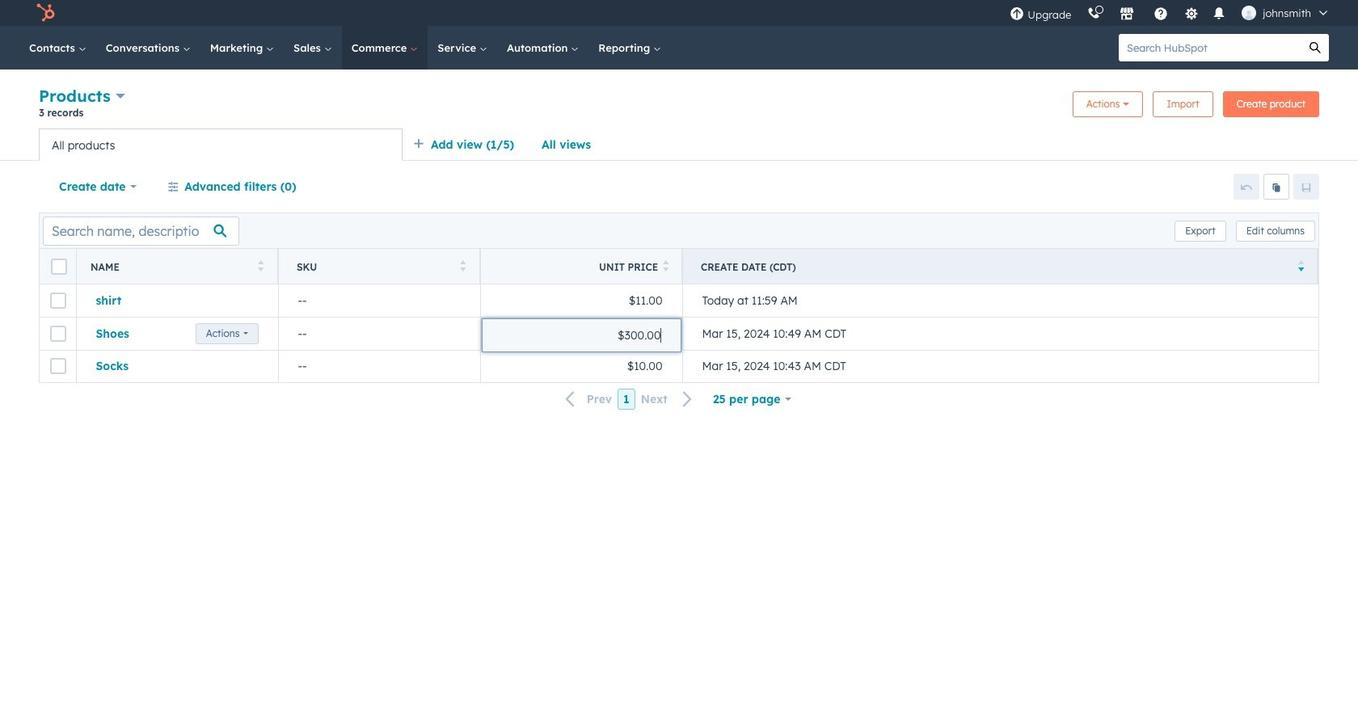 Task type: vqa. For each thing, say whether or not it's contained in the screenshot.
Solutions
no



Task type: locate. For each thing, give the bounding box(es) containing it.
banner
[[39, 84, 1319, 129]]

2 press to sort. image from the left
[[460, 260, 466, 271]]

0 horizontal spatial press to sort. element
[[258, 260, 264, 274]]

3 press to sort. image from the left
[[663, 260, 669, 271]]

2 horizontal spatial press to sort. element
[[663, 260, 669, 274]]

1 horizontal spatial press to sort. element
[[460, 260, 466, 274]]

1 horizontal spatial press to sort. image
[[460, 260, 466, 271]]

0 horizontal spatial press to sort. image
[[258, 260, 264, 271]]

2 horizontal spatial press to sort. image
[[663, 260, 669, 271]]

3 press to sort. element from the left
[[663, 260, 669, 274]]

descending sort. press to sort ascending. image
[[1298, 260, 1304, 271]]

john smith image
[[1242, 6, 1257, 20]]

press to sort. element
[[258, 260, 264, 274], [460, 260, 466, 274], [663, 260, 669, 274]]

menu
[[1002, 0, 1339, 26]]

-- text field
[[502, 326, 661, 344]]

1 press to sort. element from the left
[[258, 260, 264, 274]]

press to sort. image for first press to sort. element from left
[[258, 260, 264, 271]]

1 press to sort. image from the left
[[258, 260, 264, 271]]

press to sort. image for 3rd press to sort. element from left
[[663, 260, 669, 271]]

press to sort. image
[[258, 260, 264, 271], [460, 260, 466, 271], [663, 260, 669, 271]]



Task type: describe. For each thing, give the bounding box(es) containing it.
pagination navigation
[[556, 389, 703, 410]]

descending sort. press to sort ascending. element
[[1298, 260, 1304, 274]]

Search name, description, or SKU search field
[[43, 216, 239, 245]]

2 press to sort. element from the left
[[460, 260, 466, 274]]

marketplaces image
[[1120, 7, 1135, 22]]

press to sort. image for second press to sort. element from the right
[[460, 260, 466, 271]]

Search HubSpot search field
[[1119, 34, 1302, 61]]



